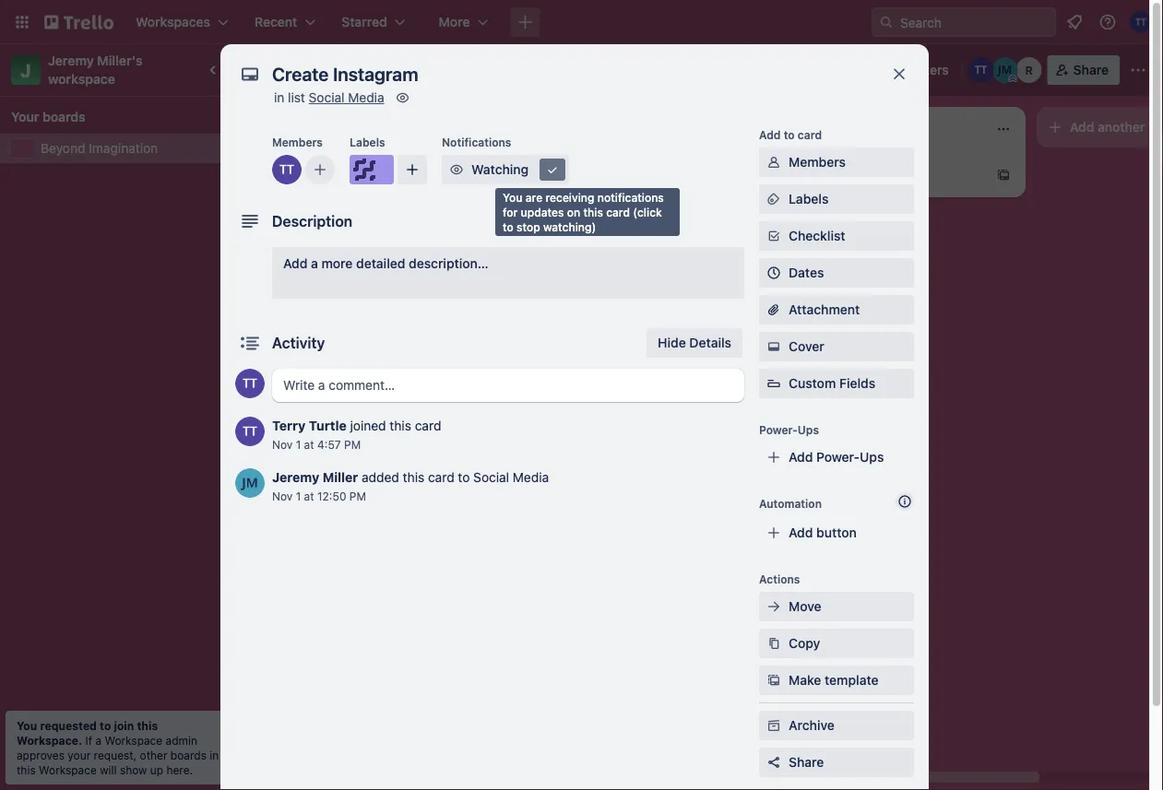 Task type: vqa. For each thing, say whether or not it's contained in the screenshot.
tasks inside the the trello tip trello tip: this is where assigned tasks live so that your team can see who's working on what and when it's due.
no



Task type: locate. For each thing, give the bounding box(es) containing it.
imagination inside beyond imagination text field
[[327, 60, 421, 80]]

Write a comment text field
[[272, 369, 745, 402]]

0 vertical spatial beyond imagination
[[264, 60, 421, 80]]

create from template… image
[[997, 168, 1011, 183]]

1 vertical spatial members
[[789, 155, 846, 170]]

1 horizontal spatial imagination
[[327, 60, 421, 80]]

boards down admin
[[171, 749, 207, 762]]

1 vertical spatial add a card button
[[521, 205, 727, 234]]

1 nov from the top
[[272, 438, 293, 451]]

card inside you are receiving notifications for updates on this card (click to stop watching)
[[607, 206, 630, 219]]

sm image left cover
[[765, 338, 784, 356]]

1 vertical spatial at
[[304, 490, 314, 503]]

color: bold red, title: "thoughts" element
[[532, 159, 601, 173]]

1 vertical spatial nov
[[272, 490, 293, 503]]

a for create from template… image 'add a card' button
[[840, 168, 847, 183]]

this right on
[[584, 206, 604, 219]]

add power-ups
[[789, 450, 884, 465]]

2 horizontal spatial add a card button
[[783, 161, 989, 190]]

add a card button down the kickoff meeting 'link'
[[258, 271, 465, 301]]

beyond up in list social media
[[264, 60, 324, 80]]

more
[[322, 256, 353, 271]]

1 horizontal spatial beyond imagination
[[264, 60, 421, 80]]

1 vertical spatial terry turtle (terryturtle) image
[[235, 417, 265, 447]]

color: purple, title: none image right add members to card icon
[[350, 155, 394, 185]]

jeremy up workspace
[[48, 53, 94, 68]]

0 vertical spatial power-
[[760, 424, 798, 437]]

1 horizontal spatial jeremy miller (jeremymiller198) image
[[993, 57, 1019, 83]]

turtle
[[309, 419, 347, 434]]

you up workspace.
[[17, 720, 37, 733]]

beyond imagination down 'your boards with 1 items' element
[[41, 141, 158, 156]]

list right another
[[1149, 120, 1164, 135]]

1 inside terry turtle joined this card nov 1 at 4:57 pm
[[296, 438, 301, 451]]

back to home image
[[44, 7, 114, 37]]

1 1 from the top
[[296, 438, 301, 451]]

2 1 from the top
[[296, 490, 301, 503]]

joined
[[350, 419, 386, 434]]

1 horizontal spatial ups
[[860, 450, 884, 465]]

power-
[[760, 424, 798, 437], [817, 450, 860, 465]]

watching button
[[442, 155, 569, 185]]

add a card down receiving
[[550, 212, 616, 227]]

hide details
[[658, 335, 732, 351]]

0 vertical spatial jeremy
[[48, 53, 94, 68]]

this right joined
[[390, 419, 412, 434]]

watching
[[472, 162, 529, 177]]

in left social media link
[[274, 90, 285, 105]]

add another list button
[[1037, 107, 1164, 148]]

to right added at bottom
[[458, 470, 470, 485]]

workspace down join
[[105, 735, 163, 748]]

list
[[288, 90, 305, 105], [1149, 120, 1164, 135]]

labels up create instagram link
[[350, 136, 385, 149]]

this inside you are receiving notifications for updates on this card (click to stop watching)
[[584, 206, 604, 219]]

other
[[140, 749, 168, 762]]

a for the middle 'add a card' button
[[578, 212, 585, 227]]

0 vertical spatial add a card
[[812, 168, 878, 183]]

0 horizontal spatial workspace
[[39, 764, 97, 777]]

sm image
[[394, 89, 412, 107], [544, 161, 562, 179], [765, 190, 784, 209], [765, 635, 784, 653], [765, 672, 784, 690]]

0 vertical spatial ups
[[798, 424, 820, 437]]

sm image down add to card
[[765, 190, 784, 209]]

0 vertical spatial at
[[304, 438, 314, 451]]

description…
[[409, 256, 489, 271]]

beyond imagination
[[264, 60, 421, 80], [41, 141, 158, 156]]

admin
[[166, 735, 197, 748]]

0 vertical spatial you
[[503, 191, 523, 204]]

2 nov from the top
[[272, 490, 293, 503]]

0 vertical spatial list
[[288, 90, 305, 105]]

1 vertical spatial power-
[[817, 450, 860, 465]]

you inside you are receiving notifications for updates on this card (click to stop watching)
[[503, 191, 523, 204]]

1 vertical spatial workspace
[[39, 764, 97, 777]]

1 left 12:50
[[296, 490, 301, 503]]

members up add members to card icon
[[272, 136, 323, 149]]

automation image
[[851, 55, 877, 81]]

1 horizontal spatial members
[[789, 155, 846, 170]]

imagination up social media link
[[327, 60, 421, 80]]

boards right your
[[42, 109, 86, 125]]

1 vertical spatial you
[[17, 720, 37, 733]]

will
[[100, 764, 117, 777]]

this inside you requested to join this workspace.
[[137, 720, 158, 733]]

show
[[120, 764, 147, 777]]

0 horizontal spatial ups
[[798, 424, 820, 437]]

0 horizontal spatial terry turtle (terryturtle) image
[[235, 417, 265, 447]]

0 vertical spatial beyond
[[264, 60, 324, 80]]

checklist link
[[760, 221, 915, 251]]

create instagram
[[269, 171, 372, 186]]

0 vertical spatial terry turtle (terryturtle) image
[[272, 155, 302, 185]]

to inside you requested to join this workspace.
[[100, 720, 111, 733]]

1 vertical spatial media
[[513, 470, 549, 485]]

pm down miller
[[350, 490, 366, 503]]

0 horizontal spatial share button
[[760, 748, 915, 778]]

media inside jeremy miller added this card to social media nov 1 at 12:50 pm
[[513, 470, 549, 485]]

add a card down the more
[[288, 278, 354, 293]]

workspace
[[48, 72, 115, 87]]

add a card button up "checklist" link
[[783, 161, 989, 190]]

terry turtle (terryturtle) image left terry
[[235, 417, 265, 447]]

add power-ups link
[[760, 443, 915, 473]]

you inside you requested to join this workspace.
[[17, 720, 37, 733]]

thoughts thinking
[[532, 160, 601, 186]]

beyond imagination up social media link
[[264, 60, 421, 80]]

card up members 'link'
[[798, 128, 822, 141]]

add a card
[[812, 168, 878, 183], [550, 212, 616, 227], [288, 278, 354, 293]]

0 horizontal spatial in
[[210, 749, 219, 762]]

ups down fields
[[860, 450, 884, 465]]

jeremy up nov 1 at 12:50 pm link
[[272, 470, 320, 485]]

sm image down actions
[[765, 598, 784, 616]]

0 horizontal spatial add a card button
[[258, 271, 465, 301]]

sm image inside make template link
[[765, 672, 784, 690]]

power-ups
[[760, 424, 820, 437]]

create from template… image
[[473, 279, 487, 293]]

add a more detailed description… link
[[272, 247, 745, 299]]

share down archive
[[789, 755, 824, 771]]

share left show menu 'image'
[[1074, 62, 1109, 78]]

to up members 'link'
[[784, 128, 795, 141]]

sm image inside "checklist" link
[[765, 227, 784, 245]]

1 vertical spatial jeremy miller (jeremymiller198) image
[[235, 469, 265, 498]]

sm image inside archive link
[[765, 717, 784, 736]]

jeremy for jeremy miller's workspace
[[48, 53, 94, 68]]

ups up add power-ups
[[798, 424, 820, 437]]

sm image inside "watching" button
[[544, 161, 562, 179]]

in right other
[[210, 749, 219, 762]]

1 horizontal spatial share
[[1074, 62, 1109, 78]]

0 horizontal spatial media
[[348, 90, 384, 105]]

workspace down your
[[39, 764, 97, 777]]

members link
[[760, 148, 915, 177]]

nov
[[272, 438, 293, 451], [272, 490, 293, 503]]

sm image down add to card
[[765, 153, 784, 172]]

0 vertical spatial share button
[[1048, 55, 1120, 85]]

at
[[304, 438, 314, 451], [304, 490, 314, 503]]

custom fields
[[789, 376, 876, 391]]

description
[[272, 213, 353, 230]]

imagination down 'your boards with 1 items' element
[[89, 141, 158, 156]]

1 down terry
[[296, 438, 301, 451]]

sm image inside labels link
[[765, 190, 784, 209]]

template
[[825, 673, 879, 688]]

share button
[[1048, 55, 1120, 85], [760, 748, 915, 778]]

miller's
[[97, 53, 143, 68]]

0 horizontal spatial labels
[[350, 136, 385, 149]]

are
[[526, 191, 543, 204]]

labels up checklist on the right top of the page
[[789, 191, 829, 207]]

1 vertical spatial imagination
[[89, 141, 158, 156]]

1 horizontal spatial share button
[[1048, 55, 1120, 85]]

1 horizontal spatial labels
[[789, 191, 829, 207]]

pm inside jeremy miller added this card to social media nov 1 at 12:50 pm
[[350, 490, 366, 503]]

0 vertical spatial labels
[[350, 136, 385, 149]]

4:57
[[317, 438, 341, 451]]

1 vertical spatial share button
[[760, 748, 915, 778]]

jeremy miller (jeremymiller198) image left nov 1 at 12:50 pm link
[[235, 469, 265, 498]]

0 horizontal spatial you
[[17, 720, 37, 733]]

board button
[[501, 55, 599, 85]]

1 vertical spatial pm
[[350, 490, 366, 503]]

jeremy
[[48, 53, 94, 68], [272, 470, 320, 485]]

open information menu image
[[1099, 13, 1118, 31]]

1 horizontal spatial boards
[[171, 749, 207, 762]]

1 vertical spatial share
[[789, 755, 824, 771]]

add a card for 'add a card' button for create from template… icon
[[288, 278, 354, 293]]

card
[[798, 128, 822, 141], [850, 168, 878, 183], [607, 206, 630, 219], [588, 212, 616, 227], [326, 278, 354, 293], [415, 419, 442, 434], [428, 470, 455, 485]]

power- down power-ups
[[817, 450, 860, 465]]

add members to card image
[[313, 161, 328, 179]]

boards
[[42, 109, 86, 125], [171, 749, 207, 762]]

1 vertical spatial boards
[[171, 749, 207, 762]]

beyond inside text field
[[264, 60, 324, 80]]

card down notifications
[[607, 206, 630, 219]]

sm image
[[765, 153, 784, 172], [448, 161, 466, 179], [765, 227, 784, 245], [765, 338, 784, 356], [765, 598, 784, 616], [765, 717, 784, 736]]

sm image inside the move link
[[765, 598, 784, 616]]

at inside terry turtle joined this card nov 1 at 4:57 pm
[[304, 438, 314, 451]]

1 vertical spatial jeremy
[[272, 470, 320, 485]]

jeremy inside jeremy miller's workspace
[[48, 53, 94, 68]]

members
[[272, 136, 323, 149], [789, 155, 846, 170]]

move link
[[760, 592, 915, 622]]

to down for
[[503, 221, 514, 233]]

1 horizontal spatial jeremy
[[272, 470, 320, 485]]

0 vertical spatial nov
[[272, 438, 293, 451]]

(click
[[633, 206, 662, 219]]

share
[[1074, 62, 1109, 78], [789, 755, 824, 771]]

sm image up receiving
[[544, 161, 562, 179]]

0 vertical spatial 1
[[296, 438, 301, 451]]

imagination inside beyond imagination link
[[89, 141, 158, 156]]

add a more detailed description…
[[283, 256, 489, 271]]

jeremy miller (jeremymiller198) image left 'r'
[[993, 57, 1019, 83]]

0 horizontal spatial list
[[288, 90, 305, 105]]

a down receiving
[[578, 212, 585, 227]]

12:50
[[317, 490, 347, 503]]

0 vertical spatial pm
[[344, 438, 361, 451]]

at left 4:57
[[304, 438, 314, 451]]

card right added at bottom
[[428, 470, 455, 485]]

your
[[11, 109, 39, 125]]

Search field
[[894, 8, 1056, 36]]

nov left 12:50
[[272, 490, 293, 503]]

0 vertical spatial imagination
[[327, 60, 421, 80]]

pm right 4:57
[[344, 438, 361, 451]]

1 inside jeremy miller added this card to social media nov 1 at 12:50 pm
[[296, 490, 301, 503]]

ups
[[798, 424, 820, 437], [860, 450, 884, 465]]

add a card button for create from template… image
[[783, 161, 989, 190]]

color: purple, title: none image up create
[[269, 159, 306, 166]]

list inside add another list button
[[1149, 120, 1164, 135]]

a down "kickoff meeting"
[[311, 256, 318, 271]]

sm image for checklist
[[765, 227, 784, 245]]

on
[[567, 206, 581, 219]]

move
[[789, 599, 822, 615]]

0 vertical spatial boards
[[42, 109, 86, 125]]

here.
[[167, 764, 193, 777]]

1 vertical spatial social
[[474, 470, 509, 485]]

primary element
[[0, 0, 1164, 44]]

this right added at bottom
[[403, 470, 425, 485]]

add a card up labels link
[[812, 168, 878, 183]]

jeremy miller (jeremymiller198) image
[[993, 57, 1019, 83], [235, 469, 265, 498]]

terry turtle (terryturtle) image
[[272, 155, 302, 185], [235, 417, 265, 447]]

add a card button down notifications
[[521, 205, 727, 234]]

this right join
[[137, 720, 158, 733]]

j
[[21, 59, 31, 81]]

sm image inside "watching" button
[[448, 161, 466, 179]]

1 horizontal spatial you
[[503, 191, 523, 204]]

0 horizontal spatial power-
[[760, 424, 798, 437]]

0 horizontal spatial add a card
[[288, 278, 354, 293]]

2 vertical spatial add a card
[[288, 278, 354, 293]]

sm image for move
[[765, 598, 784, 616]]

media
[[348, 90, 384, 105], [513, 470, 549, 485]]

1 vertical spatial 1
[[296, 490, 301, 503]]

0 horizontal spatial beyond
[[41, 141, 85, 156]]

card inside terry turtle joined this card nov 1 at 4:57 pm
[[415, 419, 442, 434]]

sm image left 'make'
[[765, 672, 784, 690]]

sm image inside cover link
[[765, 338, 784, 356]]

a down the more
[[316, 278, 323, 293]]

1 horizontal spatial media
[[513, 470, 549, 485]]

add a card button
[[783, 161, 989, 190], [521, 205, 727, 234], [258, 271, 465, 301]]

jeremy miller added this card to social media nov 1 at 12:50 pm
[[272, 470, 549, 503]]

add
[[1071, 120, 1095, 135], [760, 128, 781, 141], [812, 168, 837, 183], [550, 212, 574, 227], [283, 256, 308, 271], [288, 278, 312, 293], [789, 450, 813, 465], [789, 526, 813, 541]]

beyond down your boards
[[41, 141, 85, 156]]

share button down 0 notifications icon
[[1048, 55, 1120, 85]]

you are receiving notifications for updates on this card (click to stop watching)
[[503, 191, 664, 233]]

1 vertical spatial in
[[210, 749, 219, 762]]

nov 1 at 4:57 pm link
[[272, 438, 361, 451]]

sm image for make template
[[765, 672, 784, 690]]

2 horizontal spatial add a card
[[812, 168, 878, 183]]

sm image down notifications
[[448, 161, 466, 179]]

sm image for watching
[[448, 161, 466, 179]]

0 vertical spatial workspace
[[105, 735, 163, 748]]

Board name text field
[[255, 55, 430, 85]]

1 horizontal spatial workspace
[[105, 735, 163, 748]]

0 horizontal spatial imagination
[[89, 141, 158, 156]]

sm image inside copy 'link'
[[765, 635, 784, 653]]

copy
[[789, 636, 821, 652]]

members down add to card
[[789, 155, 846, 170]]

you for you requested to join this workspace.
[[17, 720, 37, 733]]

miller
[[323, 470, 358, 485]]

to left join
[[100, 720, 111, 733]]

1 vertical spatial list
[[1149, 120, 1164, 135]]

card right joined
[[415, 419, 442, 434]]

1 horizontal spatial beyond
[[264, 60, 324, 80]]

2 at from the top
[[304, 490, 314, 503]]

search image
[[880, 15, 894, 30]]

1 horizontal spatial list
[[1149, 120, 1164, 135]]

this down approves
[[17, 764, 36, 777]]

None text field
[[263, 57, 872, 90]]

1 horizontal spatial social
[[474, 470, 509, 485]]

0 vertical spatial add a card button
[[783, 161, 989, 190]]

in inside if a workspace admin approves your request, other boards in this workspace will show up here.
[[210, 749, 219, 762]]

a up labels link
[[840, 168, 847, 183]]

0 vertical spatial share
[[1074, 62, 1109, 78]]

terry turtle (terryturtle) image left add members to card icon
[[272, 155, 302, 185]]

0 horizontal spatial members
[[272, 136, 323, 149]]

2 vertical spatial add a card button
[[258, 271, 465, 301]]

0 horizontal spatial social
[[309, 90, 345, 105]]

actions
[[760, 573, 801, 586]]

0 vertical spatial in
[[274, 90, 285, 105]]

1 vertical spatial ups
[[860, 450, 884, 465]]

1 horizontal spatial add a card
[[550, 212, 616, 227]]

list left social media link
[[288, 90, 305, 105]]

at left 12:50
[[304, 490, 314, 503]]

1 at from the top
[[304, 438, 314, 451]]

in
[[274, 90, 285, 105], [210, 749, 219, 762]]

power- down custom
[[760, 424, 798, 437]]

notifications
[[598, 191, 664, 204]]

make template
[[789, 673, 879, 688]]

share button down archive link
[[760, 748, 915, 778]]

sm image left archive
[[765, 717, 784, 736]]

terry turtle (terryturtle) image inside primary element
[[1131, 11, 1153, 33]]

terry turtle (terryturtle) image
[[1131, 11, 1153, 33], [969, 57, 995, 83], [465, 192, 487, 214], [235, 369, 265, 399]]

0 horizontal spatial beyond imagination
[[41, 141, 158, 156]]

to
[[784, 128, 795, 141], [503, 221, 514, 233], [458, 470, 470, 485], [100, 720, 111, 733]]

color: purple, title: none image
[[350, 155, 394, 185], [269, 159, 306, 166]]

0 horizontal spatial jeremy
[[48, 53, 94, 68]]

add to card
[[760, 128, 822, 141]]

you up for
[[503, 191, 523, 204]]

in list social media
[[274, 90, 384, 105]]

a right if
[[95, 735, 102, 748]]

this inside jeremy miller added this card to social media nov 1 at 12:50 pm
[[403, 470, 425, 485]]

this inside if a workspace admin approves your request, other boards in this workspace will show up here.
[[17, 764, 36, 777]]

jeremy inside jeremy miller added this card to social media nov 1 at 12:50 pm
[[272, 470, 320, 485]]

sm image inside members 'link'
[[765, 153, 784, 172]]

sm image left copy
[[765, 635, 784, 653]]

1 vertical spatial add a card
[[550, 212, 616, 227]]

sm image right social media link
[[394, 89, 412, 107]]

sm image left checklist on the right top of the page
[[765, 227, 784, 245]]

nov down terry
[[272, 438, 293, 451]]



Task type: describe. For each thing, give the bounding box(es) containing it.
card up labels link
[[850, 168, 878, 183]]

your
[[68, 749, 91, 762]]

a for 'add a card' button for create from template… icon
[[316, 278, 323, 293]]

1 vertical spatial beyond
[[41, 141, 85, 156]]

filters
[[912, 62, 949, 78]]

add button button
[[760, 519, 915, 548]]

make
[[789, 673, 822, 688]]

custom
[[789, 376, 836, 391]]

dates
[[789, 265, 824, 281]]

checklist
[[789, 228, 846, 244]]

you for you are receiving notifications for updates on this card (click to stop watching)
[[503, 191, 523, 204]]

thinking link
[[532, 170, 746, 188]]

hide details link
[[647, 329, 743, 358]]

create instagram link
[[269, 170, 484, 188]]

workspace.
[[17, 735, 82, 748]]

another
[[1098, 120, 1146, 135]]

add another list
[[1071, 120, 1164, 135]]

archive
[[789, 718, 835, 734]]

add a card button for create from template… icon
[[258, 271, 465, 301]]

notifications
[[442, 136, 512, 149]]

pm inside terry turtle joined this card nov 1 at 4:57 pm
[[344, 438, 361, 451]]

sm image for cover
[[765, 338, 784, 356]]

0 vertical spatial social
[[309, 90, 345, 105]]

a inside if a workspace admin approves your request, other boards in this workspace will show up here.
[[95, 735, 102, 748]]

fields
[[840, 376, 876, 391]]

make template link
[[760, 666, 915, 696]]

attachment button
[[760, 295, 915, 325]]

to inside you are receiving notifications for updates on this card (click to stop watching)
[[503, 221, 514, 233]]

card down the more
[[326, 278, 354, 293]]

beyond imagination inside text field
[[264, 60, 421, 80]]

0 vertical spatial members
[[272, 136, 323, 149]]

1 horizontal spatial add a card button
[[521, 205, 727, 234]]

stop
[[517, 221, 540, 233]]

1 vertical spatial labels
[[789, 191, 829, 207]]

sm image for labels
[[765, 190, 784, 209]]

filters button
[[884, 55, 955, 85]]

instagram
[[313, 171, 372, 186]]

nov inside terry turtle joined this card nov 1 at 4:57 pm
[[272, 438, 293, 451]]

1 vertical spatial beyond imagination
[[41, 141, 158, 156]]

if
[[85, 735, 92, 748]]

if a workspace admin approves your request, other boards in this workspace will show up here.
[[17, 735, 219, 777]]

show menu image
[[1130, 61, 1148, 79]]

activity
[[272, 335, 325, 352]]

1 horizontal spatial power-
[[817, 450, 860, 465]]

beyond imagination link
[[41, 139, 229, 158]]

0 horizontal spatial jeremy miller (jeremymiller198) image
[[235, 469, 265, 498]]

dates button
[[760, 258, 915, 288]]

add a card for create from template… image 'add a card' button
[[812, 168, 878, 183]]

boards inside if a workspace admin approves your request, other boards in this workspace will show up here.
[[171, 749, 207, 762]]

you requested to join this workspace.
[[17, 720, 158, 748]]

social media link
[[309, 90, 384, 105]]

add a card for the middle 'add a card' button
[[550, 212, 616, 227]]

0 horizontal spatial share
[[789, 755, 824, 771]]

1 horizontal spatial color: purple, title: none image
[[350, 155, 394, 185]]

terry turtle joined this card nov 1 at 4:57 pm
[[272, 419, 442, 451]]

your boards
[[11, 109, 86, 125]]

for
[[503, 206, 518, 219]]

0 horizontal spatial color: purple, title: none image
[[269, 159, 306, 166]]

thinking
[[532, 171, 583, 186]]

updates
[[521, 206, 564, 219]]

request,
[[94, 749, 137, 762]]

cover link
[[760, 332, 915, 362]]

0 vertical spatial jeremy miller (jeremymiller198) image
[[993, 57, 1019, 83]]

to inside jeremy miller added this card to social media nov 1 at 12:50 pm
[[458, 470, 470, 485]]

custom fields button
[[760, 375, 915, 393]]

attachment
[[789, 302, 860, 317]]

approves
[[17, 749, 65, 762]]

cover
[[789, 339, 825, 354]]

receiving
[[546, 191, 595, 204]]

rubyanndersson (rubyanndersson) image
[[1017, 57, 1043, 83]]

labels link
[[760, 185, 915, 214]]

detailed
[[356, 256, 406, 271]]

r
[[1026, 64, 1033, 77]]

copy link
[[760, 629, 915, 659]]

kickoff meeting link
[[269, 236, 484, 255]]

watching)
[[543, 221, 596, 233]]

button
[[817, 526, 857, 541]]

thoughts
[[550, 160, 601, 173]]

add button
[[789, 526, 857, 541]]

nov 1 at 12:50 pm link
[[272, 490, 366, 503]]

kickoff meeting
[[269, 238, 363, 253]]

sm image for archive
[[765, 717, 784, 736]]

your boards with 1 items element
[[11, 106, 220, 128]]

card inside jeremy miller added this card to social media nov 1 at 12:50 pm
[[428, 470, 455, 485]]

this inside terry turtle joined this card nov 1 at 4:57 pm
[[390, 419, 412, 434]]

hide
[[658, 335, 686, 351]]

details
[[690, 335, 732, 351]]

nov inside jeremy miller added this card to social media nov 1 at 12:50 pm
[[272, 490, 293, 503]]

board
[[532, 62, 568, 78]]

sm image for copy
[[765, 635, 784, 653]]

added
[[362, 470, 400, 485]]

1 horizontal spatial terry turtle (terryturtle) image
[[272, 155, 302, 185]]

meeting
[[315, 238, 363, 253]]

0 notifications image
[[1064, 11, 1086, 33]]

0 horizontal spatial boards
[[42, 109, 86, 125]]

social inside jeremy miller added this card to social media nov 1 at 12:50 pm
[[474, 470, 509, 485]]

r button
[[1017, 57, 1043, 83]]

members inside 'link'
[[789, 155, 846, 170]]

card right on
[[588, 212, 616, 227]]

jeremy for jeremy miller added this card to social media nov 1 at 12:50 pm
[[272, 470, 320, 485]]

requested
[[40, 720, 97, 733]]

up
[[150, 764, 163, 777]]

0 vertical spatial media
[[348, 90, 384, 105]]

kickoff
[[269, 238, 311, 253]]

archive link
[[760, 712, 915, 741]]

1 horizontal spatial in
[[274, 90, 285, 105]]

sm image for members
[[765, 153, 784, 172]]

terry
[[272, 419, 306, 434]]

join
[[114, 720, 134, 733]]

at inside jeremy miller added this card to social media nov 1 at 12:50 pm
[[304, 490, 314, 503]]

create board or workspace image
[[516, 13, 535, 31]]



